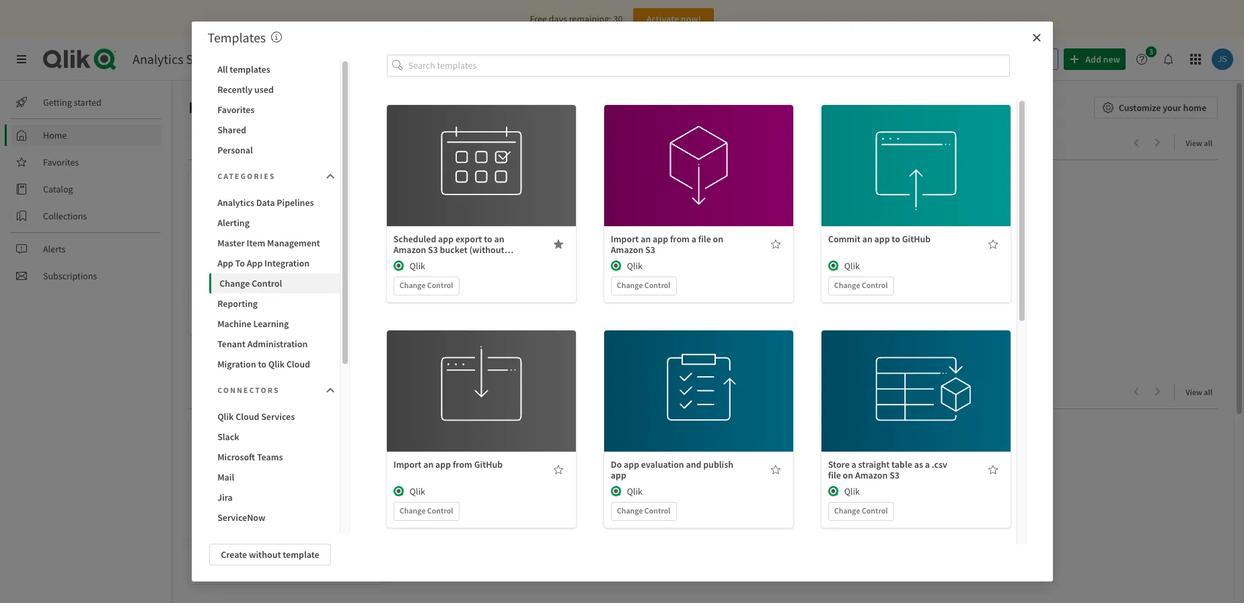 Task type: describe. For each thing, give the bounding box(es) containing it.
qlik image for import an app from a file on amazon s3
[[611, 260, 622, 271]]

minutes inside first app updated 10 minutes ago
[[252, 315, 280, 325]]

analytics services
[[133, 50, 233, 67]]

template inside button
[[283, 548, 319, 561]]

import an app from github
[[394, 458, 503, 470]]

use template button for store a straight table as a .csv file on amazon s3
[[874, 365, 958, 387]]

details for import an app from github
[[468, 400, 495, 412]]

recently used button
[[209, 79, 340, 100]]

app inside import an app from a file on amazon s3
[[653, 233, 668, 245]]

reporting button
[[209, 293, 340, 314]]

1 horizontal spatial a
[[852, 458, 857, 470]]

shared
[[217, 124, 246, 136]]

use for scheduled app export to an amazon s3 bucket (without data)
[[455, 144, 470, 157]]

amazon inside store a straight table as a .csv file on amazon s3
[[855, 469, 888, 481]]

activate now!
[[646, 13, 701, 25]]

an for import an app from github
[[423, 458, 434, 470]]

amazon s3
[[217, 532, 262, 544]]

use template button for import an app from a file on amazon s3
[[657, 140, 741, 161]]

insight
[[992, 53, 1020, 65]]

(without
[[469, 243, 505, 255]]

to inside button
[[258, 358, 266, 370]]

servicenow
[[217, 511, 265, 524]]

home link
[[11, 125, 162, 146]]

machine learning
[[217, 318, 289, 330]]

qlik image for do app evaluation and publish app
[[611, 486, 622, 496]]

item
[[247, 237, 265, 249]]

import an app from a file on amazon s3
[[611, 233, 724, 255]]

amazon s3 button
[[209, 528, 340, 548]]

0 vertical spatial services
[[186, 50, 233, 67]]

machine learning button
[[209, 314, 340, 334]]

use for do app evaluation and publish app
[[672, 370, 687, 382]]

create without template button
[[209, 544, 331, 565]]

to inside 'scheduled app export to an amazon s3 bucket (without data)'
[[484, 233, 492, 245]]

subscriptions
[[43, 270, 97, 282]]

app to app integration button
[[209, 253, 340, 273]]

control for import an app from github
[[427, 505, 453, 515]]

recently inside home main content
[[207, 384, 257, 400]]

updated 10 minutes ago
[[212, 564, 294, 574]]

jacob simon image
[[197, 563, 209, 575]]

use for commit an app to github
[[889, 144, 904, 157]]

2 ago from the top
[[282, 564, 294, 574]]

an inside 'scheduled app export to an amazon s3 bucket (without data)'
[[494, 233, 504, 245]]

details for scheduled app export to an amazon s3 bucket (without data)
[[468, 174, 495, 186]]

learning
[[253, 318, 289, 330]]

change for do app evaluation and publish app
[[617, 505, 643, 515]]

commit
[[828, 233, 861, 245]]

explore
[[277, 135, 321, 151]]

getting started
[[43, 96, 101, 108]]

export
[[456, 233, 482, 245]]

reporting
[[217, 297, 258, 310]]

collections
[[43, 210, 87, 222]]

alerts link
[[11, 238, 162, 260]]

recently used link
[[207, 384, 293, 400]]

templates
[[208, 29, 266, 46]]

app inside first app updated 10 minutes ago
[[217, 301, 233, 313]]

qlik for do app evaluation and publish app
[[627, 485, 643, 497]]

connectors
[[217, 385, 280, 395]]

days
[[549, 13, 567, 25]]

store
[[828, 458, 850, 470]]

use template for import an app from a file on amazon s3
[[672, 144, 725, 157]]

add to favorites image for store a straight table as a .csv file on amazon s3
[[988, 464, 999, 475]]

management
[[267, 237, 320, 249]]

searchbar element
[[710, 48, 946, 70]]

master item management button
[[209, 233, 340, 253]]

microsoft teams button
[[209, 447, 340, 467]]

move collection image for analytics
[[188, 136, 202, 149]]

use template for scheduled app export to an amazon s3 bucket (without data)
[[455, 144, 508, 157]]

tenant administration button
[[209, 334, 340, 354]]

personal
[[217, 144, 253, 156]]

analytics for analytics to explore
[[207, 135, 260, 151]]

qlik image for commit an app to github
[[828, 260, 839, 271]]

alerting
[[217, 217, 250, 229]]

change for import an app from github
[[400, 505, 426, 515]]

navigation pane element
[[0, 86, 172, 292]]

getting started link
[[11, 92, 162, 113]]

template for store a straight table as a .csv file on amazon s3
[[906, 370, 943, 382]]

scheduled
[[394, 233, 436, 245]]

use for store a straight table as a .csv file on amazon s3
[[889, 370, 904, 382]]

analytics to explore
[[207, 135, 321, 151]]

integration
[[265, 257, 310, 269]]

microsoft teams
[[217, 451, 283, 463]]

master item management
[[217, 237, 320, 249]]

view all link for recently used
[[1186, 383, 1218, 400]]

template for commit an app to github
[[906, 144, 943, 157]]

favorites link
[[11, 151, 162, 173]]

teams
[[257, 451, 283, 463]]

on inside import an app from a file on amazon s3
[[713, 233, 724, 245]]

qlik image for import an app from github
[[394, 486, 404, 496]]

change control for commit an app to github
[[834, 280, 888, 290]]

qlik for import an app from github
[[410, 485, 425, 497]]

file inside import an app from a file on amazon s3
[[698, 233, 711, 245]]

subscriptions link
[[11, 265, 162, 287]]

services inside button
[[261, 411, 295, 423]]

administration
[[247, 338, 308, 350]]

use template button for do app evaluation and publish app
[[657, 365, 741, 387]]

add to favorites image for commit an app to github
[[988, 239, 999, 249]]

s3 inside store a straight table as a .csv file on amazon s3
[[890, 469, 900, 481]]

2 app from the left
[[247, 257, 263, 269]]

add to favorites image for github
[[553, 464, 564, 475]]

analytics services element
[[133, 50, 233, 67]]

templates
[[230, 63, 270, 75]]

add to favorites image for import an app from a file on amazon s3
[[770, 239, 781, 249]]

details for do app evaluation and publish app
[[685, 400, 713, 412]]

first app updated 10 minutes ago
[[197, 301, 294, 325]]

microsoft
[[217, 451, 255, 463]]

2 minutes from the top
[[252, 564, 280, 574]]

getting
[[43, 96, 72, 108]]

template for import an app from github
[[472, 370, 508, 382]]

store a straight table as a .csv file on amazon s3
[[828, 458, 947, 481]]

qlik down administration
[[268, 358, 285, 370]]

use template for import an app from github
[[455, 370, 508, 382]]

connectors button
[[209, 377, 340, 404]]

change control button
[[209, 273, 340, 293]]

personal element for used
[[275, 530, 297, 552]]

details button for scheduled app export to an amazon s3 bucket (without data)
[[439, 169, 523, 191]]

customize your home
[[1119, 102, 1207, 114]]

control inside button
[[252, 277, 282, 289]]

10 inside first app updated 10 minutes ago
[[243, 315, 251, 325]]

github for commit an app to github
[[902, 233, 931, 245]]

Search templates text field
[[408, 55, 1010, 76]]

all
[[217, 63, 228, 75]]

pipelines
[[277, 197, 314, 209]]

amazon inside button
[[217, 532, 250, 544]]

home inside main content
[[188, 97, 230, 118]]

control for import an app from a file on amazon s3
[[645, 280, 671, 290]]

on inside store a straight table as a .csv file on amazon s3
[[843, 469, 853, 481]]

tenant administration
[[217, 338, 308, 350]]

migration
[[217, 358, 256, 370]]

use for import an app from github
[[455, 370, 470, 382]]

first for first app updated 10 minutes ago
[[197, 301, 215, 313]]

view all for analytics to explore
[[1186, 138, 1213, 148]]

qlik for scheduled app export to an amazon s3 bucket (without data)
[[410, 260, 425, 272]]

bucket
[[440, 243, 468, 255]]

amazon inside 'scheduled app export to an amazon s3 bucket (without data)'
[[394, 243, 426, 255]]

started
[[74, 96, 101, 108]]

2 horizontal spatial a
[[925, 458, 930, 470]]

favorites inside navigation pane element
[[43, 156, 79, 168]]

change control for import an app from a file on amazon s3
[[617, 280, 671, 290]]

collections link
[[11, 205, 162, 227]]

do app evaluation and publish app
[[611, 458, 734, 481]]

ago inside first app updated 10 minutes ago
[[282, 315, 294, 325]]

ask
[[976, 53, 990, 65]]

use template button for scheduled app export to an amazon s3 bucket (without data)
[[439, 140, 523, 161]]

free days remaining: 30
[[530, 13, 623, 25]]

details button for import an app from a file on amazon s3
[[657, 169, 741, 191]]

analytics for analytics data pipelines
[[217, 197, 254, 209]]

updated inside first app updated 10 minutes ago
[[212, 315, 241, 325]]

create without template
[[221, 548, 319, 561]]

mail button
[[209, 467, 340, 487]]

qlik for store a straight table as a .csv file on amazon s3
[[844, 485, 860, 497]]

data)
[[394, 254, 415, 266]]

jira
[[217, 491, 233, 503]]

used inside button
[[254, 83, 274, 96]]

servicenow button
[[209, 507, 340, 528]]

used inside home main content
[[260, 384, 288, 400]]

free
[[530, 13, 547, 25]]

qlik image for store a straight table as a .csv file on amazon s3
[[828, 486, 839, 496]]

analytics to explore link
[[207, 135, 326, 151]]

change control for scheduled app export to an amazon s3 bucket (without data)
[[400, 280, 453, 290]]

advisor
[[1022, 53, 1053, 65]]

alerts
[[43, 243, 66, 255]]



Task type: locate. For each thing, give the bounding box(es) containing it.
first inside first app updated 10 minutes ago
[[197, 301, 215, 313]]

change control inside change control button
[[220, 277, 282, 289]]

import for import an app from github
[[394, 458, 422, 470]]

home inside navigation pane element
[[43, 129, 67, 141]]

change control for store a straight table as a .csv file on amazon s3
[[834, 505, 888, 515]]

0 horizontal spatial github
[[474, 458, 503, 470]]

use template for store a straight table as a .csv file on amazon s3
[[889, 370, 943, 382]]

1 vertical spatial analytics
[[207, 135, 260, 151]]

cloud
[[287, 358, 310, 370], [236, 411, 259, 423]]

change control down data)
[[400, 280, 453, 290]]

s3 inside button
[[252, 532, 262, 544]]

as
[[914, 458, 923, 470]]

master
[[217, 237, 245, 249]]

0 vertical spatial from
[[670, 233, 690, 245]]

10 down create
[[243, 564, 251, 574]]

slack
[[217, 431, 239, 443]]

import for import an app from a file on amazon s3
[[611, 233, 639, 245]]

remaining:
[[569, 13, 612, 25]]

recently used down all templates
[[217, 83, 274, 96]]

details for import an app from a file on amazon s3
[[685, 174, 713, 186]]

0 horizontal spatial file
[[698, 233, 711, 245]]

1 horizontal spatial import
[[611, 233, 639, 245]]

recently down all templates
[[217, 83, 253, 96]]

1 vertical spatial view
[[1186, 387, 1203, 397]]

0 horizontal spatial on
[[713, 233, 724, 245]]

personal element for to
[[275, 281, 297, 303]]

template for import an app from a file on amazon s3
[[689, 144, 725, 157]]

from for github
[[453, 458, 472, 470]]

activate
[[646, 13, 679, 25]]

1 vertical spatial file
[[828, 469, 841, 481]]

updated down create
[[212, 564, 241, 574]]

control for scheduled app export to an amazon s3 bucket (without data)
[[427, 280, 453, 290]]

first up the jacob simon image
[[197, 550, 215, 562]]

0 vertical spatial updated
[[212, 315, 241, 325]]

1 vertical spatial home
[[43, 129, 67, 141]]

control
[[252, 277, 282, 289], [427, 280, 453, 290], [645, 280, 671, 290], [862, 280, 888, 290], [427, 505, 453, 515], [645, 505, 671, 515], [862, 505, 888, 515]]

control down 'do app evaluation and publish app'
[[645, 505, 671, 515]]

categories
[[217, 171, 276, 181]]

1 vertical spatial first
[[197, 550, 215, 562]]

1 vertical spatial all
[[1204, 387, 1213, 397]]

change for store a straight table as a .csv file on amazon s3
[[834, 505, 860, 515]]

amazon
[[394, 243, 426, 255], [611, 243, 644, 255], [855, 469, 888, 481], [217, 532, 250, 544]]

minutes down without
[[252, 564, 280, 574]]

1 horizontal spatial add to favorites image
[[770, 464, 781, 475]]

all for recently used
[[1204, 387, 1213, 397]]

favorites up 'shared' at the left top
[[217, 104, 255, 116]]

change control
[[220, 277, 282, 289], [400, 280, 453, 290], [617, 280, 671, 290], [834, 280, 888, 290], [400, 505, 453, 515], [617, 505, 671, 515], [834, 505, 888, 515]]

move collection image left connectors
[[188, 385, 202, 398]]

change control down to
[[220, 277, 282, 289]]

analytics for analytics services
[[133, 50, 183, 67]]

2 first from the top
[[197, 550, 215, 562]]

control for store a straight table as a .csv file on amazon s3
[[862, 505, 888, 515]]

0 vertical spatial first
[[197, 301, 215, 313]]

qlik image
[[394, 260, 404, 271], [611, 486, 622, 496], [828, 486, 839, 496]]

1 first from the top
[[197, 301, 215, 313]]

0 vertical spatial move collection image
[[188, 136, 202, 149]]

1 horizontal spatial app
[[247, 257, 263, 269]]

favorites up the catalog
[[43, 156, 79, 168]]

qlik image down scheduled
[[394, 260, 404, 271]]

details button for store a straight table as a .csv file on amazon s3
[[874, 395, 958, 416]]

details button for import an app from github
[[439, 395, 523, 416]]

template
[[472, 144, 508, 157], [689, 144, 725, 157], [906, 144, 943, 157], [472, 370, 508, 382], [689, 370, 725, 382], [906, 370, 943, 382], [283, 548, 319, 561]]

1 horizontal spatial services
[[261, 411, 295, 423]]

0 vertical spatial view all
[[1186, 138, 1213, 148]]

0 horizontal spatial qlik image
[[394, 486, 404, 496]]

favorites
[[217, 104, 255, 116], [43, 156, 79, 168]]

1 app from the left
[[217, 257, 233, 269]]

shared button
[[209, 120, 340, 140]]

analytics inside button
[[217, 197, 254, 209]]

analytics data pipelines
[[217, 197, 314, 209]]

1 vertical spatial updated
[[212, 564, 241, 574]]

1 vertical spatial recently
[[207, 384, 257, 400]]

1 vertical spatial view all link
[[1186, 383, 1218, 400]]

1 horizontal spatial favorites
[[217, 104, 255, 116]]

2 view all from the top
[[1186, 387, 1213, 397]]

qlik down scheduled
[[410, 260, 425, 272]]

recently used inside button
[[217, 83, 274, 96]]

recently
[[217, 83, 253, 96], [207, 384, 257, 400]]

1 view all link from the top
[[1186, 134, 1218, 151]]

file
[[698, 233, 711, 245], [828, 469, 841, 481]]

to left the explore
[[263, 135, 275, 151]]

1 view from the top
[[1186, 138, 1203, 148]]

0 vertical spatial view all link
[[1186, 134, 1218, 151]]

1 add to favorites image from the left
[[553, 464, 564, 475]]

jacob simon element
[[197, 563, 209, 575]]

1 horizontal spatial file
[[828, 469, 841, 481]]

control for do app evaluation and publish app
[[645, 505, 671, 515]]

qlik down commit at the right
[[844, 260, 860, 272]]

add to favorites image right publish
[[770, 464, 781, 475]]

1 vertical spatial move collection image
[[188, 385, 202, 398]]

1 updated from the top
[[212, 315, 241, 325]]

control down import an app from a file on amazon s3
[[645, 280, 671, 290]]

add to favorites image left do
[[553, 464, 564, 475]]

cloud inside qlik cloud services button
[[236, 411, 259, 423]]

s3 inside 'scheduled app export to an amazon s3 bucket (without data)'
[[428, 243, 438, 255]]

10 down reporting
[[243, 315, 251, 325]]

app
[[217, 257, 233, 269], [247, 257, 263, 269]]

change down data)
[[400, 280, 426, 290]]

change control down import an app from github
[[400, 505, 453, 515]]

1 horizontal spatial github
[[902, 233, 931, 245]]

app inside 'scheduled app export to an amazon s3 bucket (without data)'
[[438, 233, 454, 245]]

qlik up slack
[[217, 411, 234, 423]]

evaluation
[[641, 458, 684, 470]]

s3 inside import an app from a file on amazon s3
[[645, 243, 655, 255]]

1 view all from the top
[[1186, 138, 1213, 148]]

1 all from the top
[[1204, 138, 1213, 148]]

first
[[197, 301, 215, 313], [197, 550, 215, 562]]

control down import an app from github
[[427, 505, 453, 515]]

1 10 from the top
[[243, 315, 251, 325]]

s3
[[428, 243, 438, 255], [645, 243, 655, 255], [890, 469, 900, 481], [252, 532, 262, 544]]

recently down migration
[[207, 384, 257, 400]]

change control for import an app from github
[[400, 505, 453, 515]]

0 vertical spatial personal element
[[275, 281, 297, 303]]

0 vertical spatial home
[[188, 97, 230, 118]]

2 add to favorites image from the left
[[770, 464, 781, 475]]

qlik image down import an app from github
[[394, 486, 404, 496]]

1 vertical spatial used
[[260, 384, 288, 400]]

qlik image down commit at the right
[[828, 260, 839, 271]]

change control down straight at the right of the page
[[834, 505, 888, 515]]

control down store a straight table as a .csv file on amazon s3 on the bottom
[[862, 505, 888, 515]]

view for analytics to explore
[[1186, 138, 1203, 148]]

0 vertical spatial minutes
[[252, 315, 280, 325]]

jira button
[[209, 487, 340, 507]]

customize
[[1119, 102, 1161, 114]]

1 vertical spatial import
[[394, 458, 422, 470]]

change inside button
[[220, 277, 250, 289]]

move collection image
[[188, 136, 202, 149], [188, 385, 202, 398]]

file inside store a straight table as a .csv file on amazon s3
[[828, 469, 841, 481]]

1 move collection image from the top
[[188, 136, 202, 149]]

1 vertical spatial personal element
[[275, 530, 297, 552]]

first for first app
[[197, 550, 215, 562]]

template for scheduled app export to an amazon s3 bucket (without data)
[[472, 144, 508, 157]]

1 horizontal spatial qlik image
[[611, 486, 622, 496]]

template for do app evaluation and publish app
[[689, 370, 725, 382]]

0 horizontal spatial from
[[453, 458, 472, 470]]

1 vertical spatial ago
[[282, 564, 294, 574]]

machine
[[217, 318, 252, 330]]

0 vertical spatial used
[[254, 83, 274, 96]]

first left reporting
[[197, 301, 215, 313]]

details button for commit an app to github
[[874, 169, 958, 191]]

2 vertical spatial analytics
[[217, 197, 254, 209]]

0 vertical spatial view
[[1186, 138, 1203, 148]]

1 vertical spatial recently used
[[207, 384, 288, 400]]

Search text field
[[732, 48, 946, 70]]

recently used up qlik cloud services
[[207, 384, 288, 400]]

1 vertical spatial services
[[261, 411, 295, 423]]

view all for recently used
[[1186, 387, 1213, 397]]

0 vertical spatial github
[[902, 233, 931, 245]]

an inside import an app from a file on amazon s3
[[641, 233, 651, 245]]

details button for do app evaluation and publish app
[[657, 395, 741, 416]]

migration to qlik cloud button
[[209, 354, 340, 374]]

1 vertical spatial from
[[453, 458, 472, 470]]

migration to qlik cloud
[[217, 358, 310, 370]]

control down 'scheduled app export to an amazon s3 bucket (without data)'
[[427, 280, 453, 290]]

ago down reporting button at the left of the page
[[282, 315, 294, 325]]

qlik cloud services
[[217, 411, 295, 423]]

to inside home main content
[[263, 135, 275, 151]]

services down templates
[[186, 50, 233, 67]]

use for import an app from a file on amazon s3
[[672, 144, 687, 157]]

control for commit an app to github
[[862, 280, 888, 290]]

1 vertical spatial github
[[474, 458, 503, 470]]

app left to
[[217, 257, 233, 269]]

0 horizontal spatial favorites
[[43, 156, 79, 168]]

personal element
[[275, 281, 297, 303], [275, 530, 297, 552]]

and
[[686, 458, 702, 470]]

add to favorites image
[[553, 464, 564, 475], [770, 464, 781, 475]]

.csv
[[932, 458, 947, 470]]

1 horizontal spatial on
[[843, 469, 853, 481]]

0 vertical spatial favorites
[[217, 104, 255, 116]]

1 personal element from the top
[[275, 281, 297, 303]]

do
[[611, 458, 622, 470]]

move collection image left 'shared' at the left top
[[188, 136, 202, 149]]

change control for do app evaluation and publish app
[[617, 505, 671, 515]]

now!
[[681, 13, 701, 25]]

without
[[249, 548, 281, 561]]

categories button
[[209, 163, 340, 190]]

home
[[1184, 102, 1207, 114]]

qlik down import an app from a file on amazon s3
[[627, 260, 643, 272]]

app right to
[[247, 257, 263, 269]]

2 view from the top
[[1186, 387, 1203, 397]]

0 horizontal spatial add to favorites image
[[553, 464, 564, 475]]

0 horizontal spatial app
[[217, 257, 233, 269]]

services up slack button
[[261, 411, 295, 423]]

favorites inside button
[[217, 104, 255, 116]]

qlik for import an app from a file on amazon s3
[[627, 260, 643, 272]]

from for a
[[670, 233, 690, 245]]

to
[[263, 135, 275, 151], [484, 233, 492, 245], [892, 233, 900, 245], [258, 358, 266, 370]]

1 vertical spatial minutes
[[252, 564, 280, 574]]

to right commit at the right
[[892, 233, 900, 245]]

cloud inside migration to qlik cloud button
[[287, 358, 310, 370]]

qlik down store
[[844, 485, 860, 497]]

0 vertical spatial import
[[611, 233, 639, 245]]

change down import an app from github
[[400, 505, 426, 515]]

1 vertical spatial on
[[843, 469, 853, 481]]

view all link for analytics to explore
[[1186, 134, 1218, 151]]

1 vertical spatial cloud
[[236, 411, 259, 423]]

amazon inside import an app from a file on amazon s3
[[611, 243, 644, 255]]

1 vertical spatial 10
[[243, 564, 251, 574]]

move collection image for recently
[[188, 385, 202, 398]]

1 ago from the top
[[282, 315, 294, 325]]

use template for do app evaluation and publish app
[[672, 370, 725, 382]]

qlik image down import an app from a file on amazon s3
[[611, 260, 622, 271]]

qlik image for scheduled app export to an amazon s3 bucket (without data)
[[394, 260, 404, 271]]

templates are pre-built automations that help you automate common business workflows. get started by selecting one of the pre-built templates or choose the blank canvas to build an automation from scratch. tooltip
[[271, 29, 282, 46]]

qlik image down store
[[828, 486, 839, 496]]

close sidebar menu image
[[16, 54, 27, 65]]

0 vertical spatial 10
[[243, 315, 251, 325]]

0 horizontal spatial qlik image
[[394, 260, 404, 271]]

mail
[[217, 471, 234, 483]]

qlik for commit an app to github
[[844, 260, 860, 272]]

used up qlik cloud services button
[[260, 384, 288, 400]]

straight
[[858, 458, 890, 470]]

slack button
[[209, 427, 340, 447]]

tenant
[[217, 338, 246, 350]]

home down getting
[[43, 129, 67, 141]]

change down commit at the right
[[834, 280, 860, 290]]

0 horizontal spatial a
[[692, 233, 697, 245]]

analytics up the alerting
[[217, 197, 254, 209]]

cloud down recently used link
[[236, 411, 259, 423]]

scheduled app export to an amazon s3 bucket (without data)
[[394, 233, 505, 266]]

0 horizontal spatial home
[[43, 129, 67, 141]]

use template for commit an app to github
[[889, 144, 943, 157]]

qlik image
[[611, 260, 622, 271], [828, 260, 839, 271], [394, 486, 404, 496]]

templates are pre-built automations that help you automate common business workflows. get started by selecting one of the pre-built templates or choose the blank canvas to build an automation from scratch. image
[[271, 32, 282, 42]]

2 updated from the top
[[212, 564, 241, 574]]

catalog link
[[11, 178, 162, 200]]

use template button
[[439, 140, 523, 161], [657, 140, 741, 161], [874, 140, 958, 161], [439, 365, 523, 387], [657, 365, 741, 387], [874, 365, 958, 387]]

change down import an app from a file on amazon s3
[[617, 280, 643, 290]]

details for store a straight table as a .csv file on amazon s3
[[902, 400, 930, 412]]

change control down commit at the right
[[834, 280, 888, 290]]

ago
[[282, 315, 294, 325], [282, 564, 294, 574]]

app
[[438, 233, 454, 245], [653, 233, 668, 245], [875, 233, 890, 245], [217, 301, 233, 313], [435, 458, 451, 470], [624, 458, 639, 470], [611, 469, 626, 481], [217, 550, 233, 562]]

table
[[892, 458, 912, 470]]

used
[[254, 83, 274, 96], [260, 384, 288, 400]]

app to app integration
[[217, 257, 310, 269]]

recently inside button
[[217, 83, 253, 96]]

change for commit an app to github
[[834, 280, 860, 290]]

customize your home button
[[1094, 97, 1218, 118]]

analytics data pipelines button
[[209, 192, 340, 213]]

an for commit an app to github
[[863, 233, 873, 245]]

updated down reporting
[[212, 315, 241, 325]]

2 view all link from the top
[[1186, 383, 1218, 400]]

1 vertical spatial view all
[[1186, 387, 1213, 397]]

1 minutes from the top
[[252, 315, 280, 325]]

close image
[[1031, 32, 1042, 43]]

activate now! link
[[634, 8, 714, 30]]

1 horizontal spatial from
[[670, 233, 690, 245]]

details for commit an app to github
[[902, 174, 930, 186]]

change up reporting
[[220, 277, 250, 289]]

analytics left "all" at the left of page
[[133, 50, 183, 67]]

30
[[613, 13, 623, 25]]

2 personal element from the top
[[275, 530, 297, 552]]

0 vertical spatial analytics
[[133, 50, 183, 67]]

analytics up categories
[[207, 135, 260, 151]]

import inside import an app from a file on amazon s3
[[611, 233, 639, 245]]

0 horizontal spatial services
[[186, 50, 233, 67]]

from
[[670, 233, 690, 245], [453, 458, 472, 470]]

0 vertical spatial ago
[[282, 315, 294, 325]]

2 all from the top
[[1204, 387, 1213, 397]]

qlik down import an app from github
[[410, 485, 425, 497]]

change for scheduled app export to an amazon s3 bucket (without data)
[[400, 280, 426, 290]]

0 vertical spatial on
[[713, 233, 724, 245]]

change control down import an app from a file on amazon s3
[[617, 280, 671, 290]]

2 horizontal spatial qlik image
[[828, 260, 839, 271]]

add to favorites image for publish
[[770, 464, 781, 475]]

analytics
[[133, 50, 183, 67], [207, 135, 260, 151], [217, 197, 254, 209]]

analytics inside home main content
[[207, 135, 260, 151]]

0 vertical spatial all
[[1204, 138, 1213, 148]]

view all link
[[1186, 134, 1218, 151], [1186, 383, 1218, 400]]

to right export in the left top of the page
[[484, 233, 492, 245]]

a inside import an app from a file on amazon s3
[[692, 233, 697, 245]]

control down commit an app to github
[[862, 280, 888, 290]]

favorites button
[[209, 100, 340, 120]]

0 vertical spatial recently used
[[217, 83, 274, 96]]

create
[[221, 548, 247, 561]]

2 10 from the top
[[243, 564, 251, 574]]

data
[[256, 197, 275, 209]]

an for import an app from a file on amazon s3
[[641, 233, 651, 245]]

all for analytics to explore
[[1204, 138, 1213, 148]]

home main content
[[167, 81, 1244, 603]]

add to favorites image
[[770, 239, 781, 249], [988, 239, 999, 249], [988, 464, 999, 475]]

github
[[902, 233, 931, 245], [474, 458, 503, 470]]

cloud down administration
[[287, 358, 310, 370]]

1 horizontal spatial qlik image
[[611, 260, 622, 271]]

ago down create without template
[[282, 564, 294, 574]]

to down tenant administration on the bottom left
[[258, 358, 266, 370]]

0 vertical spatial cloud
[[287, 358, 310, 370]]

minutes down reporting button at the left of the page
[[252, 315, 280, 325]]

1 horizontal spatial home
[[188, 97, 230, 118]]

0 vertical spatial recently
[[217, 83, 253, 96]]

personal element down servicenow button
[[275, 530, 297, 552]]

2 move collection image from the top
[[188, 385, 202, 398]]

use template button for import an app from github
[[439, 365, 523, 387]]

change control down 'do app evaluation and publish app'
[[617, 505, 671, 515]]

1 horizontal spatial cloud
[[287, 358, 310, 370]]

home up 'shared' at the left top
[[188, 97, 230, 118]]

import
[[611, 233, 639, 245], [394, 458, 422, 470]]

1 vertical spatial favorites
[[43, 156, 79, 168]]

view for recently used
[[1186, 387, 1203, 397]]

change down store
[[834, 505, 860, 515]]

from inside import an app from a file on amazon s3
[[670, 233, 690, 245]]

qlik image down do
[[611, 486, 622, 496]]

all templates button
[[209, 59, 340, 79]]

change for import an app from a file on amazon s3
[[617, 280, 643, 290]]

use template button for commit an app to github
[[874, 140, 958, 161]]

qlik down evaluation
[[627, 485, 643, 497]]

recently used inside home main content
[[207, 384, 288, 400]]

0 vertical spatial file
[[698, 233, 711, 245]]

qlik
[[410, 260, 425, 272], [627, 260, 643, 272], [844, 260, 860, 272], [268, 358, 285, 370], [217, 411, 234, 423], [410, 485, 425, 497], [627, 485, 643, 497], [844, 485, 860, 497]]

control down app to app integration
[[252, 277, 282, 289]]

remove from favorites image
[[553, 239, 564, 249]]

personal button
[[209, 140, 340, 160]]

github for import an app from github
[[474, 458, 503, 470]]

change down do
[[617, 505, 643, 515]]

0 horizontal spatial import
[[394, 458, 422, 470]]

0 horizontal spatial cloud
[[236, 411, 259, 423]]

personal element down the integration
[[275, 281, 297, 303]]

2 horizontal spatial qlik image
[[828, 486, 839, 496]]

used up favorites button
[[254, 83, 274, 96]]



Task type: vqa. For each thing, say whether or not it's contained in the screenshot.
app's the Use template button
no



